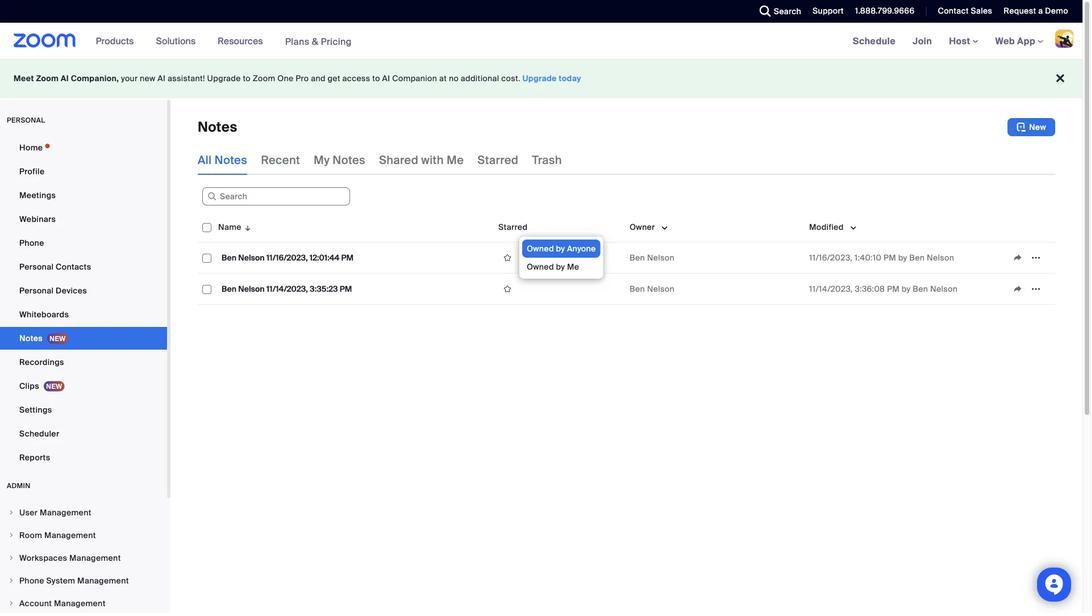 Task type: locate. For each thing, give the bounding box(es) containing it.
1 horizontal spatial 11/16/2023,
[[809, 253, 853, 263]]

app
[[1017, 35, 1036, 47]]

starred left trash
[[478, 153, 519, 167]]

personal devices link
[[0, 280, 167, 302]]

right image
[[8, 510, 15, 517], [8, 555, 15, 562]]

upgrade
[[207, 73, 241, 84], [523, 73, 557, 84]]

0 vertical spatial phone
[[19, 238, 44, 248]]

banner
[[0, 23, 1083, 60]]

management inside room management menu item
[[44, 531, 96, 541]]

search
[[774, 6, 801, 16]]

to right access
[[372, 73, 380, 84]]

1 to from the left
[[243, 73, 251, 84]]

1 horizontal spatial me
[[567, 262, 579, 272]]

owned down owned by anyone
[[527, 262, 554, 272]]

ben
[[222, 253, 237, 263], [630, 253, 645, 263], [909, 253, 925, 263], [222, 284, 237, 294], [630, 284, 645, 294], [913, 284, 928, 294]]

more options for ben nelson 11/16/2023, 12:01:44 pm image
[[1027, 253, 1045, 263]]

right image inside room management menu item
[[8, 533, 15, 539]]

1 vertical spatial share image
[[1009, 284, 1027, 294]]

2 right image from the top
[[8, 578, 15, 585]]

right image for phone system management
[[8, 578, 15, 585]]

1.888.799.9666
[[855, 6, 915, 16]]

1 owned from the top
[[527, 244, 554, 254]]

2 ben nelson from the top
[[630, 284, 675, 294]]

arrow down image
[[241, 221, 252, 234]]

1 right image from the top
[[8, 533, 15, 539]]

personal for personal contacts
[[19, 262, 54, 272]]

management inside user management menu item
[[40, 508, 91, 518]]

1 11/14/2023, from the left
[[266, 284, 308, 294]]

application containing name
[[198, 213, 1064, 314]]

meet
[[14, 73, 34, 84]]

pm
[[341, 253, 353, 263], [884, 253, 896, 263], [340, 284, 352, 294], [887, 284, 900, 294]]

2 owned from the top
[[527, 262, 554, 272]]

contact sales
[[938, 6, 993, 16]]

2 11/16/2023, from the left
[[809, 253, 853, 263]]

support
[[813, 6, 844, 16]]

phone for phone
[[19, 238, 44, 248]]

0 vertical spatial share image
[[1009, 253, 1027, 263]]

0 horizontal spatial me
[[447, 153, 464, 167]]

application
[[198, 213, 1064, 314], [1009, 250, 1051, 267], [1009, 281, 1051, 298]]

2 vertical spatial right image
[[8, 601, 15, 608]]

1 horizontal spatial to
[[372, 73, 380, 84]]

management for user management
[[40, 508, 91, 518]]

1.888.799.9666 button
[[847, 0, 918, 23], [855, 6, 915, 16]]

1 vertical spatial right image
[[8, 555, 15, 562]]

right image left "user"
[[8, 510, 15, 517]]

phone
[[19, 238, 44, 248], [19, 576, 44, 587]]

right image left workspaces
[[8, 555, 15, 562]]

owned for owned by anyone
[[527, 244, 554, 254]]

1 phone from the top
[[19, 238, 44, 248]]

clips link
[[0, 375, 167, 398]]

zoom right meet
[[36, 73, 59, 84]]

plans & pricing link
[[285, 35, 352, 47], [285, 35, 352, 47]]

no
[[449, 73, 459, 84]]

0 vertical spatial owned
[[527, 244, 554, 254]]

notes up recordings
[[19, 333, 43, 344]]

ben nelson 11/14/2023, 3:35:23 pm button
[[218, 282, 355, 297]]

profile
[[19, 166, 45, 177]]

support link
[[804, 0, 847, 23], [813, 6, 844, 16]]

phone up the account
[[19, 576, 44, 587]]

ai
[[61, 73, 69, 84], [158, 73, 166, 84], [382, 73, 390, 84]]

starred inside "tabs of all notes page" tab list
[[478, 153, 519, 167]]

right image inside account management menu item
[[8, 601, 15, 608]]

me right with
[[447, 153, 464, 167]]

1 horizontal spatial 11/14/2023,
[[809, 284, 853, 294]]

0 horizontal spatial 11/16/2023,
[[266, 253, 308, 263]]

Search text field
[[202, 188, 350, 206]]

with
[[421, 153, 444, 167]]

anyone
[[567, 244, 596, 254]]

1 vertical spatial personal
[[19, 286, 54, 296]]

ben nelson for 11/16/2023,
[[630, 253, 675, 263]]

2 11/14/2023, from the left
[[809, 284, 853, 294]]

today
[[559, 73, 581, 84]]

ben nelson
[[630, 253, 675, 263], [630, 284, 675, 294]]

ben nelson 11/16/2023, 12:01:44 pm button
[[218, 251, 357, 265]]

owned up owned by me
[[527, 244, 554, 254]]

0 horizontal spatial upgrade
[[207, 73, 241, 84]]

1 ai from the left
[[61, 73, 69, 84]]

starred
[[478, 153, 519, 167], [498, 222, 528, 232]]

0 vertical spatial ben nelson
[[630, 253, 675, 263]]

management down room management menu item
[[69, 553, 121, 564]]

phone inside phone system management 'menu item'
[[19, 576, 44, 587]]

companion
[[392, 73, 437, 84]]

menu
[[519, 237, 603, 279]]

1 vertical spatial owned
[[527, 262, 554, 272]]

phone down the webinars
[[19, 238, 44, 248]]

owned by me
[[527, 262, 579, 272]]

1 vertical spatial me
[[567, 262, 579, 272]]

1 horizontal spatial ai
[[158, 73, 166, 84]]

personal up whiteboards
[[19, 286, 54, 296]]

ai left companion
[[382, 73, 390, 84]]

system
[[46, 576, 75, 587]]

management up account management menu item
[[77, 576, 129, 587]]

management inside phone system management 'menu item'
[[77, 576, 129, 587]]

1 share image from the top
[[1009, 253, 1027, 263]]

contacts
[[56, 262, 91, 272]]

11/14/2023, left 3:36:08
[[809, 284, 853, 294]]

a
[[1038, 6, 1043, 16]]

room management menu item
[[0, 525, 167, 547]]

1 upgrade from the left
[[207, 73, 241, 84]]

2 personal from the top
[[19, 286, 54, 296]]

right image inside workspaces management menu item
[[8, 555, 15, 562]]

room
[[19, 531, 42, 541]]

3 right image from the top
[[8, 601, 15, 608]]

schedule link
[[844, 23, 904, 59]]

product information navigation
[[87, 23, 360, 60]]

management inside account management menu item
[[54, 599, 106, 609]]

2 phone from the top
[[19, 576, 44, 587]]

meetings navigation
[[844, 23, 1083, 60]]

0 vertical spatial personal
[[19, 262, 54, 272]]

settings
[[19, 405, 52, 415]]

1 vertical spatial ben nelson
[[630, 284, 675, 294]]

right image left system
[[8, 578, 15, 585]]

0 horizontal spatial 11/14/2023,
[[266, 284, 308, 294]]

personal for personal devices
[[19, 286, 54, 296]]

1 11/16/2023, from the left
[[266, 253, 308, 263]]

0 horizontal spatial zoom
[[36, 73, 59, 84]]

web app button
[[996, 35, 1044, 47]]

0 horizontal spatial to
[[243, 73, 251, 84]]

account management menu item
[[0, 593, 167, 614]]

personal up personal devices
[[19, 262, 54, 272]]

starred up ben nelson 11/16/2023, 12:01:44 pm unstarred image
[[498, 222, 528, 232]]

more options for ben nelson 11/14/2023, 3:35:23 pm image
[[1027, 284, 1045, 294]]

0 vertical spatial starred
[[478, 153, 519, 167]]

ben inside button
[[222, 253, 237, 263]]

upgrade down product information navigation
[[207, 73, 241, 84]]

ai left companion,
[[61, 73, 69, 84]]

scheduler
[[19, 429, 59, 439]]

personal contacts
[[19, 262, 91, 272]]

phone for phone system management
[[19, 576, 44, 587]]

management
[[40, 508, 91, 518], [44, 531, 96, 541], [69, 553, 121, 564], [77, 576, 129, 587], [54, 599, 106, 609]]

recordings
[[19, 357, 64, 368]]

assistant!
[[168, 73, 205, 84]]

phone inside phone link
[[19, 238, 44, 248]]

me down anyone
[[567, 262, 579, 272]]

right image left the account
[[8, 601, 15, 608]]

pm inside button
[[340, 284, 352, 294]]

profile link
[[0, 160, 167, 183]]

11/16/2023, 1:40:10 pm by ben nelson
[[809, 253, 954, 263]]

right image inside user management menu item
[[8, 510, 15, 517]]

ai right new
[[158, 73, 166, 84]]

nelson inside button
[[238, 253, 265, 263]]

1 vertical spatial right image
[[8, 578, 15, 585]]

management down phone system management 'menu item'
[[54, 599, 106, 609]]

resources button
[[218, 23, 268, 59]]

2 horizontal spatial ai
[[382, 73, 390, 84]]

zoom left one
[[253, 73, 275, 84]]

to down resources dropdown button
[[243, 73, 251, 84]]

owned
[[527, 244, 554, 254], [527, 262, 554, 272]]

solutions button
[[156, 23, 201, 59]]

webinars link
[[0, 208, 167, 231]]

pm right 3:35:23
[[340, 284, 352, 294]]

join
[[913, 35, 932, 47]]

me
[[447, 153, 464, 167], [567, 262, 579, 272]]

share image
[[1009, 253, 1027, 263], [1009, 284, 1027, 294]]

right image left room
[[8, 533, 15, 539]]

right image for room management
[[8, 533, 15, 539]]

1 horizontal spatial zoom
[[253, 73, 275, 84]]

1 right image from the top
[[8, 510, 15, 517]]

me for owned by me
[[567, 262, 579, 272]]

search button
[[751, 0, 804, 23]]

0 horizontal spatial ai
[[61, 73, 69, 84]]

recent
[[261, 153, 300, 167]]

11/16/2023, up ben nelson 11/14/2023, 3:35:23 pm
[[266, 253, 308, 263]]

1 ben nelson from the top
[[630, 253, 675, 263]]

2 ai from the left
[[158, 73, 166, 84]]

right image
[[8, 533, 15, 539], [8, 578, 15, 585], [8, 601, 15, 608]]

1 horizontal spatial upgrade
[[523, 73, 557, 84]]

management inside workspaces management menu item
[[69, 553, 121, 564]]

11/16/2023, inside button
[[266, 253, 308, 263]]

2 zoom from the left
[[253, 73, 275, 84]]

1 personal from the top
[[19, 262, 54, 272]]

me inside "tabs of all notes page" tab list
[[447, 153, 464, 167]]

nelson
[[238, 253, 265, 263], [647, 253, 675, 263], [927, 253, 954, 263], [238, 284, 265, 294], [647, 284, 675, 294], [930, 284, 958, 294]]

management up workspaces management
[[44, 531, 96, 541]]

by
[[556, 244, 565, 254], [898, 253, 907, 263], [556, 262, 565, 272], [902, 284, 911, 294]]

by right "1:40:10"
[[898, 253, 907, 263]]

11/14/2023, down ben nelson 11/16/2023, 12:01:44 pm button at the left of the page
[[266, 284, 308, 294]]

0 vertical spatial right image
[[8, 533, 15, 539]]

11/16/2023, down the modified
[[809, 253, 853, 263]]

share image up more options for ben nelson 11/14/2023, 3:35:23 pm icon
[[1009, 253, 1027, 263]]

personal
[[19, 262, 54, 272], [19, 286, 54, 296]]

products
[[96, 35, 134, 47]]

upgrade today link
[[523, 73, 581, 84]]

2 share image from the top
[[1009, 284, 1027, 294]]

me inside menu
[[567, 262, 579, 272]]

by up owned by me
[[556, 244, 565, 254]]

ben nelson 11/14/2023, 3:35:23 pm unstarred image
[[498, 284, 517, 294]]

request a demo link
[[995, 0, 1083, 23], [1004, 6, 1069, 16]]

pm right the 12:01:44
[[341, 253, 353, 263]]

pm right 3:36:08
[[887, 284, 900, 294]]

companion,
[[71, 73, 119, 84]]

phone system management menu item
[[0, 571, 167, 592]]

ben inside button
[[222, 284, 237, 294]]

application for 11/16/2023, 1:40:10 pm by ben nelson
[[1009, 250, 1051, 267]]

shared with me
[[379, 153, 464, 167]]

0 vertical spatial right image
[[8, 510, 15, 517]]

2 right image from the top
[[8, 555, 15, 562]]

owned by anyone
[[527, 244, 596, 254]]

share image down more options for ben nelson 11/16/2023, 12:01:44 pm icon
[[1009, 284, 1027, 294]]

upgrade right cost.
[[523, 73, 557, 84]]

1 vertical spatial phone
[[19, 576, 44, 587]]

11/14/2023, inside button
[[266, 284, 308, 294]]

account
[[19, 599, 52, 609]]

0 vertical spatial me
[[447, 153, 464, 167]]

right image inside phone system management 'menu item'
[[8, 578, 15, 585]]

notes right all
[[215, 153, 247, 167]]

ben nelson for 11/14/2023,
[[630, 284, 675, 294]]

1:40:10
[[855, 253, 882, 263]]

12:01:44
[[310, 253, 339, 263]]

right image for workspaces management
[[8, 555, 15, 562]]

management up room management
[[40, 508, 91, 518]]



Task type: describe. For each thing, give the bounding box(es) containing it.
all notes
[[198, 153, 247, 167]]

room management
[[19, 531, 96, 541]]

&
[[312, 35, 318, 47]]

3:35:23
[[310, 284, 338, 294]]

join link
[[904, 23, 941, 59]]

right image for user management
[[8, 510, 15, 517]]

personal
[[7, 116, 45, 125]]

2 to from the left
[[372, 73, 380, 84]]

recordings link
[[0, 351, 167, 374]]

personal contacts link
[[0, 256, 167, 279]]

admin
[[7, 482, 31, 491]]

banner containing products
[[0, 23, 1083, 60]]

notes right my
[[333, 153, 365, 167]]

sales
[[971, 6, 993, 16]]

schedule
[[853, 35, 896, 47]]

workspaces management menu item
[[0, 548, 167, 570]]

reports link
[[0, 447, 167, 469]]

phone link
[[0, 232, 167, 255]]

pm inside button
[[341, 253, 353, 263]]

modified
[[809, 222, 844, 232]]

personal menu menu
[[0, 136, 167, 471]]

management for workspaces management
[[69, 553, 121, 564]]

account management
[[19, 599, 106, 609]]

user
[[19, 508, 38, 518]]

by right 3:36:08
[[902, 284, 911, 294]]

owner
[[630, 222, 655, 232]]

menu containing owned by anyone
[[519, 237, 603, 279]]

phone system management
[[19, 576, 129, 587]]

notes inside personal menu menu
[[19, 333, 43, 344]]

zoom logo image
[[14, 34, 76, 48]]

3 ai from the left
[[382, 73, 390, 84]]

webinars
[[19, 214, 56, 225]]

plans
[[285, 35, 309, 47]]

home link
[[0, 136, 167, 159]]

new button
[[1008, 118, 1055, 136]]

meetings
[[19, 190, 56, 201]]

tabs of all notes page tab list
[[198, 146, 562, 175]]

solutions
[[156, 35, 196, 47]]

shared
[[379, 153, 418, 167]]

your
[[121, 73, 138, 84]]

new
[[1029, 122, 1046, 132]]

ben nelson 11/16/2023, 12:01:44 pm
[[222, 253, 353, 263]]

3:36:08
[[855, 284, 885, 294]]

products button
[[96, 23, 139, 59]]

access
[[343, 73, 370, 84]]

share image for 11/16/2023, 1:40:10 pm by ben nelson
[[1009, 253, 1027, 263]]

at
[[439, 73, 447, 84]]

my
[[314, 153, 330, 167]]

clips
[[19, 381, 39, 392]]

profile picture image
[[1055, 30, 1074, 48]]

request
[[1004, 6, 1036, 16]]

nelson inside button
[[238, 284, 265, 294]]

pm right "1:40:10"
[[884, 253, 896, 263]]

notes up all notes
[[198, 119, 237, 136]]

pricing
[[321, 35, 352, 47]]

1 zoom from the left
[[36, 73, 59, 84]]

meet zoom ai companion, your new ai assistant! upgrade to zoom one pro and get access to ai companion at no additional cost. upgrade today
[[14, 73, 581, 84]]

owned for owned by me
[[527, 262, 554, 272]]

my notes
[[314, 153, 365, 167]]

new
[[140, 73, 155, 84]]

resources
[[218, 35, 263, 47]]

management for room management
[[44, 531, 96, 541]]

get
[[328, 73, 340, 84]]

additional
[[461, 73, 499, 84]]

workspaces
[[19, 553, 67, 564]]

whiteboards
[[19, 309, 69, 320]]

by down owned by anyone
[[556, 262, 565, 272]]

host button
[[949, 35, 978, 47]]

user management menu item
[[0, 502, 167, 524]]

whiteboards link
[[0, 304, 167, 326]]

one
[[277, 73, 294, 84]]

11/14/2023, 3:36:08 pm by ben nelson
[[809, 284, 958, 294]]

host
[[949, 35, 973, 47]]

me for shared with me
[[447, 153, 464, 167]]

right image for account management
[[8, 601, 15, 608]]

home
[[19, 142, 43, 153]]

notes link
[[0, 327, 167, 350]]

application for 11/14/2023, 3:36:08 pm by ben nelson
[[1009, 281, 1051, 298]]

web
[[996, 35, 1015, 47]]

2 upgrade from the left
[[523, 73, 557, 84]]

admin menu menu
[[0, 502, 167, 614]]

share image for 11/14/2023, 3:36:08 pm by ben nelson
[[1009, 284, 1027, 294]]

pro
[[296, 73, 309, 84]]

user management
[[19, 508, 91, 518]]

1 vertical spatial starred
[[498, 222, 528, 232]]

ben nelson 11/16/2023, 12:01:44 pm unstarred image
[[498, 253, 517, 263]]

scheduler link
[[0, 423, 167, 446]]

contact
[[938, 6, 969, 16]]

settings link
[[0, 399, 167, 422]]

name
[[218, 222, 241, 232]]

meet zoom ai companion, footer
[[0, 59, 1083, 98]]

reports
[[19, 453, 50, 463]]

all
[[198, 153, 212, 167]]

request a demo
[[1004, 6, 1069, 16]]

devices
[[56, 286, 87, 296]]

management for account management
[[54, 599, 106, 609]]

ben nelson 11/14/2023, 3:35:23 pm
[[222, 284, 352, 294]]



Task type: vqa. For each thing, say whether or not it's contained in the screenshot.
Recordings link
yes



